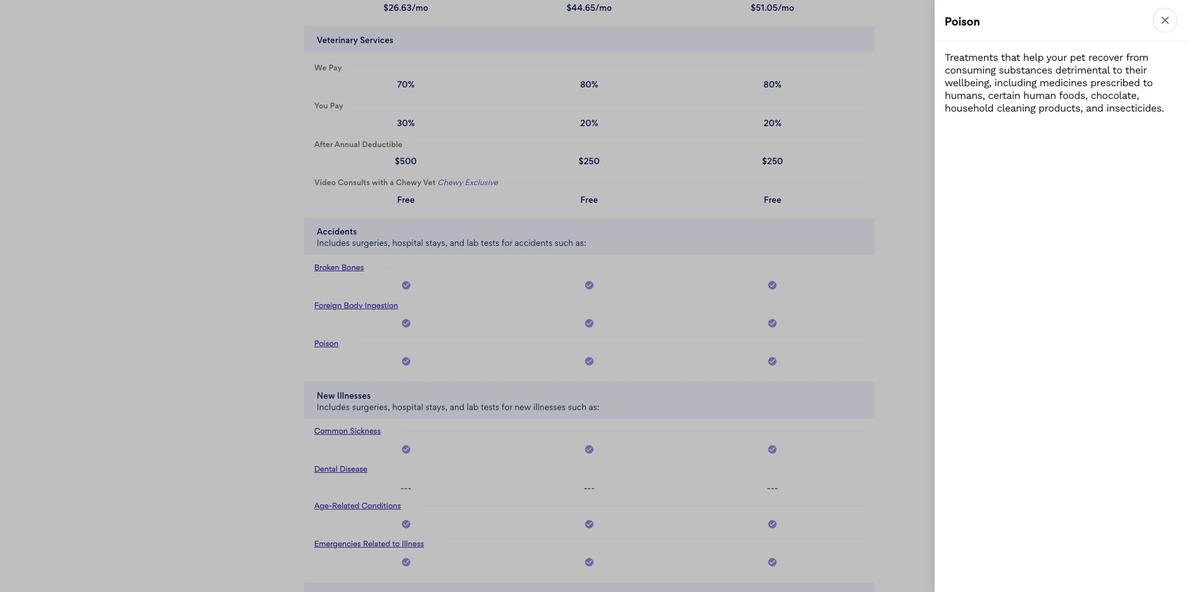 Task type: vqa. For each thing, say whether or not it's contained in the screenshot.
Brands
no



Task type: describe. For each thing, give the bounding box(es) containing it.
1 20% from the left
[[581, 118, 598, 128]]

certain
[[988, 89, 1021, 101]]

close image
[[1159, 14, 1172, 27]]

consuming
[[945, 64, 996, 76]]

hospital inside new illnesses includes surgeries, hospital stays, and lab tests for new illnesses such as:
[[393, 402, 423, 412]]

substances
[[999, 64, 1053, 76]]

2 80% from the left
[[764, 79, 782, 89]]

26.63
[[389, 3, 412, 13]]

3 free from the left
[[764, 194, 782, 204]]

accidents includes surgeries, hospital stays, and lab tests for accidents such as:
[[317, 226, 587, 248]]

$ 51.05 /mo
[[751, 3, 795, 13]]

cleaning
[[997, 102, 1036, 114]]

/mo for $ 26.63 /mo
[[412, 3, 428, 13]]

1 vertical spatial to
[[1143, 77, 1153, 89]]

3 not included element from the left
[[767, 482, 778, 493]]

lab inside accidents includes surgeries, hospital stays, and lab tests for accidents such as:
[[467, 238, 479, 248]]

$ for 44.65
[[567, 3, 572, 13]]

3 --- from the left
[[767, 483, 778, 493]]

tests inside accidents includes surgeries, hospital stays, and lab tests for accidents such as:
[[481, 238, 500, 248]]

$ 44.65 /mo
[[567, 3, 612, 13]]

surgeries, inside new illnesses includes surgeries, hospital stays, and lab tests for new illnesses such as:
[[352, 402, 390, 412]]

poison dialog
[[935, 0, 1189, 592]]

poison
[[945, 15, 981, 28]]

tests inside new illnesses includes surgeries, hospital stays, and lab tests for new illnesses such as:
[[481, 402, 500, 412]]

their
[[1126, 64, 1147, 76]]

that
[[1001, 51, 1021, 63]]

chewy
[[438, 178, 463, 187]]

/mo for $ 44.65 /mo
[[596, 3, 612, 13]]

7 - from the left
[[767, 483, 771, 493]]

hospital inside accidents includes surgeries, hospital stays, and lab tests for accidents such as:
[[393, 238, 423, 248]]

treatments that help your pet recover from consuming substances detrimental to their wellbeing, including medicines prescribed to humans, certain human foods, chocolate, household cleaning products, and insecticides.
[[945, 51, 1164, 114]]

chewy exclusive
[[438, 178, 498, 187]]

pet
[[1070, 51, 1086, 63]]

includes inside accidents includes surgeries, hospital stays, and lab tests for accidents such as:
[[317, 238, 350, 248]]

from
[[1126, 51, 1149, 63]]

1 - from the left
[[401, 483, 404, 493]]

stays, inside accidents includes surgeries, hospital stays, and lab tests for accidents such as:
[[426, 238, 448, 248]]

for inside accidents includes surgeries, hospital stays, and lab tests for accidents such as:
[[502, 238, 513, 248]]

for inside new illnesses includes surgeries, hospital stays, and lab tests for new illnesses such as:
[[502, 402, 513, 412]]

wellbeing,
[[945, 77, 992, 89]]

2 --- from the left
[[584, 483, 595, 493]]

humans,
[[945, 89, 985, 101]]

$500
[[395, 156, 417, 166]]

such inside new illnesses includes surgeries, hospital stays, and lab tests for new illnesses such as:
[[568, 402, 587, 412]]

$ for 26.63
[[384, 3, 389, 13]]

44.65
[[572, 3, 596, 13]]

1 --- from the left
[[401, 483, 412, 493]]

2 $250 from the left
[[762, 156, 783, 166]]

and inside accidents includes surgeries, hospital stays, and lab tests for accidents such as:
[[450, 238, 465, 248]]

surgeries, inside accidents includes surgeries, hospital stays, and lab tests for accidents such as:
[[352, 238, 390, 248]]

4 - from the left
[[584, 483, 588, 493]]

human
[[1024, 89, 1056, 101]]

new illnesses includes surgeries, hospital stays, and lab tests for new illnesses such as:
[[317, 390, 600, 412]]

help
[[1024, 51, 1044, 63]]

30%
[[397, 118, 415, 128]]



Task type: locate. For each thing, give the bounding box(es) containing it.
70%
[[397, 79, 415, 89]]

included image
[[401, 280, 411, 290], [584, 280, 595, 290], [768, 280, 778, 290], [401, 318, 411, 328], [401, 356, 411, 369], [584, 356, 595, 369], [584, 356, 595, 366], [584, 444, 595, 457], [584, 444, 595, 454], [768, 444, 778, 454], [584, 519, 595, 529], [401, 557, 411, 567]]

2 - from the left
[[404, 483, 408, 493]]

0 vertical spatial as:
[[576, 238, 587, 248]]

6 - from the left
[[591, 483, 595, 493]]

1 lab from the top
[[467, 238, 479, 248]]

-
[[401, 483, 404, 493], [404, 483, 408, 493], [408, 483, 412, 493], [584, 483, 588, 493], [588, 483, 591, 493], [591, 483, 595, 493], [767, 483, 771, 493], [771, 483, 775, 493], [775, 483, 778, 493]]

2 free from the left
[[581, 194, 598, 204]]

51.05
[[756, 3, 778, 13]]

2 stays, from the top
[[426, 402, 448, 412]]

products,
[[1039, 102, 1083, 114]]

1 for from the top
[[502, 238, 513, 248]]

includes down accidents on the left top of page
[[317, 238, 350, 248]]

1 stays, from the top
[[426, 238, 448, 248]]

1 horizontal spatial 80%
[[764, 79, 782, 89]]

$ for 51.05
[[751, 3, 756, 13]]

foods,
[[1059, 89, 1088, 101]]

2 hospital from the top
[[393, 402, 423, 412]]

veterinary services
[[317, 35, 394, 45]]

5 - from the left
[[588, 483, 591, 493]]

1 vertical spatial lab
[[467, 402, 479, 412]]

and inside new illnesses includes surgeries, hospital stays, and lab tests for new illnesses such as:
[[450, 402, 465, 412]]

chocolate,
[[1091, 89, 1139, 101]]

detrimental
[[1056, 64, 1110, 76]]

0 horizontal spatial 80%
[[580, 79, 599, 89]]

2 surgeries, from the top
[[352, 402, 390, 412]]

stays,
[[426, 238, 448, 248], [426, 402, 448, 412]]

such
[[555, 238, 574, 248], [568, 402, 587, 412]]

recover
[[1089, 51, 1123, 63]]

1 vertical spatial as:
[[589, 402, 600, 412]]

$250
[[579, 156, 600, 166], [762, 156, 783, 166]]

such right illnesses
[[568, 402, 587, 412]]

as: right accidents
[[576, 238, 587, 248]]

1 horizontal spatial $
[[567, 3, 572, 13]]

tests left accidents
[[481, 238, 500, 248]]

2 /mo from the left
[[596, 3, 612, 13]]

1 horizontal spatial free
[[581, 194, 598, 204]]

0 vertical spatial surgeries,
[[352, 238, 390, 248]]

includes
[[317, 238, 350, 248], [317, 402, 350, 412]]

1 not included element from the left
[[401, 482, 412, 493]]

1 $ from the left
[[384, 3, 389, 13]]

0 vertical spatial lab
[[467, 238, 479, 248]]

new
[[515, 402, 531, 412]]

as: inside new illnesses includes surgeries, hospital stays, and lab tests for new illnesses such as:
[[589, 402, 600, 412]]

and
[[1086, 102, 1104, 114], [450, 238, 465, 248], [450, 402, 465, 412]]

0 horizontal spatial 20%
[[581, 118, 598, 128]]

80%
[[580, 79, 599, 89], [764, 79, 782, 89]]

1 vertical spatial and
[[450, 238, 465, 248]]

1 horizontal spatial 20%
[[764, 118, 782, 128]]

included image
[[401, 280, 411, 293], [584, 280, 595, 293], [768, 280, 778, 293], [401, 318, 411, 331], [584, 318, 595, 331], [584, 318, 595, 328], [768, 318, 778, 331], [768, 318, 778, 328], [401, 356, 411, 366], [768, 356, 778, 369], [768, 356, 778, 366], [401, 444, 411, 457], [401, 444, 411, 454], [768, 444, 778, 457], [401, 519, 411, 532], [401, 519, 411, 529], [584, 519, 595, 532], [768, 519, 778, 532], [768, 519, 778, 529], [401, 557, 411, 570], [584, 557, 595, 570], [584, 557, 595, 567], [768, 557, 778, 570], [768, 557, 778, 567]]

/mo for $ 51.05 /mo
[[778, 3, 795, 13]]

2 horizontal spatial not included element
[[767, 482, 778, 493]]

3 - from the left
[[408, 483, 412, 493]]

surgeries, down illnesses
[[352, 402, 390, 412]]

2 horizontal spatial ---
[[767, 483, 778, 493]]

as: inside accidents includes surgeries, hospital stays, and lab tests for accidents such as:
[[576, 238, 587, 248]]

1 vertical spatial includes
[[317, 402, 350, 412]]

new
[[317, 390, 335, 400]]

not included element
[[401, 482, 412, 493], [584, 482, 595, 493], [767, 482, 778, 493]]

2 lab from the top
[[467, 402, 479, 412]]

1 horizontal spatial not included element
[[584, 482, 595, 493]]

0 vertical spatial includes
[[317, 238, 350, 248]]

$ 26.63 /mo
[[384, 3, 428, 13]]

2 vertical spatial and
[[450, 402, 465, 412]]

---
[[401, 483, 412, 493], [584, 483, 595, 493], [767, 483, 778, 493]]

insecticides.
[[1107, 102, 1164, 114]]

0 vertical spatial such
[[555, 238, 574, 248]]

1 tests from the top
[[481, 238, 500, 248]]

1 vertical spatial such
[[568, 402, 587, 412]]

tests
[[481, 238, 500, 248], [481, 402, 500, 412]]

exclusive
[[465, 178, 498, 187]]

8 - from the left
[[771, 483, 775, 493]]

0 horizontal spatial ---
[[401, 483, 412, 493]]

tests left the new
[[481, 402, 500, 412]]

2 tests from the top
[[481, 402, 500, 412]]

3 $ from the left
[[751, 3, 756, 13]]

1 horizontal spatial /mo
[[596, 3, 612, 13]]

2 not included element from the left
[[584, 482, 595, 493]]

0 vertical spatial and
[[1086, 102, 1104, 114]]

veterinary
[[317, 35, 358, 45]]

free
[[397, 194, 415, 204], [581, 194, 598, 204], [764, 194, 782, 204]]

1 surgeries, from the top
[[352, 238, 390, 248]]

2 horizontal spatial /mo
[[778, 3, 795, 13]]

2 horizontal spatial free
[[764, 194, 782, 204]]

to
[[1113, 64, 1123, 76], [1143, 77, 1153, 89]]

0 vertical spatial tests
[[481, 238, 500, 248]]

as: right illnesses
[[589, 402, 600, 412]]

hospital
[[393, 238, 423, 248], [393, 402, 423, 412]]

illnesses
[[534, 402, 566, 412]]

0 vertical spatial hospital
[[393, 238, 423, 248]]

surgeries, down accidents on the left top of page
[[352, 238, 390, 248]]

for left accidents
[[502, 238, 513, 248]]

$
[[384, 3, 389, 13], [567, 3, 572, 13], [751, 3, 756, 13]]

1 free from the left
[[397, 194, 415, 204]]

0 horizontal spatial as:
[[576, 238, 587, 248]]

1 horizontal spatial ---
[[584, 483, 595, 493]]

2 includes from the top
[[317, 402, 350, 412]]

lab inside new illnesses includes surgeries, hospital stays, and lab tests for new illnesses such as:
[[467, 402, 479, 412]]

1 vertical spatial for
[[502, 402, 513, 412]]

surgeries,
[[352, 238, 390, 248], [352, 402, 390, 412]]

medicines
[[1040, 77, 1088, 89]]

such inside accidents includes surgeries, hospital stays, and lab tests for accidents such as:
[[555, 238, 574, 248]]

for
[[502, 238, 513, 248], [502, 402, 513, 412]]

1 vertical spatial tests
[[481, 402, 500, 412]]

includes down the new
[[317, 402, 350, 412]]

lab
[[467, 238, 479, 248], [467, 402, 479, 412]]

1 vertical spatial stays,
[[426, 402, 448, 412]]

3 /mo from the left
[[778, 3, 795, 13]]

including
[[995, 77, 1037, 89]]

0 horizontal spatial free
[[397, 194, 415, 204]]

0 horizontal spatial not included element
[[401, 482, 412, 493]]

stays, inside new illnesses includes surgeries, hospital stays, and lab tests for new illnesses such as:
[[426, 402, 448, 412]]

for left the new
[[502, 402, 513, 412]]

to up 'prescribed'
[[1113, 64, 1123, 76]]

prescribed
[[1091, 77, 1141, 89]]

9 - from the left
[[775, 483, 778, 493]]

services
[[360, 35, 394, 45]]

1 vertical spatial hospital
[[393, 402, 423, 412]]

0 horizontal spatial $250
[[579, 156, 600, 166]]

as:
[[576, 238, 587, 248], [589, 402, 600, 412]]

2 horizontal spatial $
[[751, 3, 756, 13]]

to down their
[[1143, 77, 1153, 89]]

1 vertical spatial surgeries,
[[352, 402, 390, 412]]

20%
[[581, 118, 598, 128], [764, 118, 782, 128]]

0 vertical spatial stays,
[[426, 238, 448, 248]]

lab down chewy exclusive
[[467, 238, 479, 248]]

includes inside new illnesses includes surgeries, hospital stays, and lab tests for new illnesses such as:
[[317, 402, 350, 412]]

0 vertical spatial to
[[1113, 64, 1123, 76]]

0 horizontal spatial /mo
[[412, 3, 428, 13]]

accidents
[[515, 238, 553, 248]]

2 $ from the left
[[567, 3, 572, 13]]

and inside treatments that help your pet recover from consuming substances detrimental to their wellbeing, including medicines prescribed to humans, certain human foods, chocolate, household cleaning products, and insecticides.
[[1086, 102, 1104, 114]]

lab left the new
[[467, 402, 479, 412]]

1 includes from the top
[[317, 238, 350, 248]]

such right accidents
[[555, 238, 574, 248]]

2 for from the top
[[502, 402, 513, 412]]

1 $250 from the left
[[579, 156, 600, 166]]

1 /mo from the left
[[412, 3, 428, 13]]

0 horizontal spatial to
[[1113, 64, 1123, 76]]

illnesses
[[337, 390, 371, 400]]

your
[[1047, 51, 1067, 63]]

/mo
[[412, 3, 428, 13], [596, 3, 612, 13], [778, 3, 795, 13]]

2 20% from the left
[[764, 118, 782, 128]]

treatments
[[945, 51, 998, 63]]

0 vertical spatial for
[[502, 238, 513, 248]]

1 80% from the left
[[580, 79, 599, 89]]

1 horizontal spatial to
[[1143, 77, 1153, 89]]

0 horizontal spatial $
[[384, 3, 389, 13]]

1 horizontal spatial $250
[[762, 156, 783, 166]]

1 horizontal spatial as:
[[589, 402, 600, 412]]

household
[[945, 102, 994, 114]]

accidents
[[317, 226, 357, 236]]

1 hospital from the top
[[393, 238, 423, 248]]



